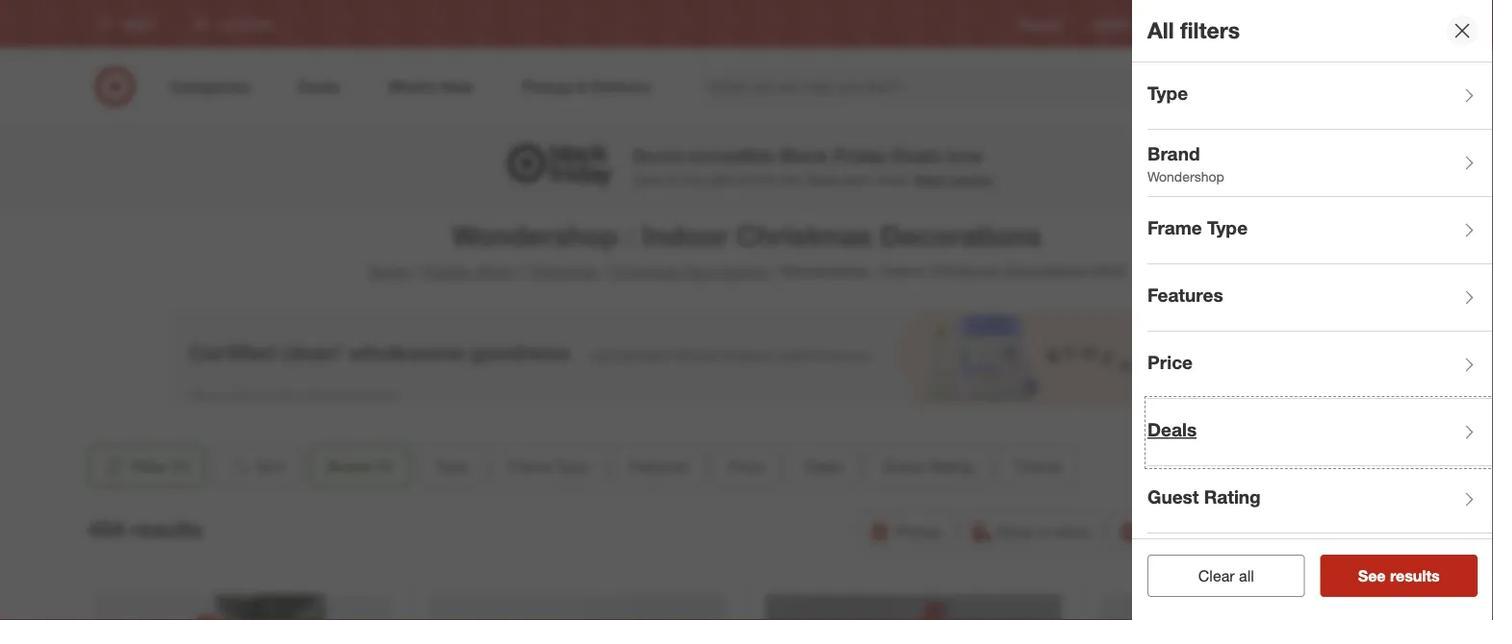 Task type: locate. For each thing, give the bounding box(es) containing it.
weekly
[[1093, 17, 1130, 31]]

results
[[131, 517, 203, 544], [1390, 567, 1440, 586]]

0 horizontal spatial price button
[[712, 446, 780, 488]]

(454)
[[1092, 262, 1126, 281]]

(1)
[[172, 457, 190, 476], [376, 457, 393, 476]]

pickup button
[[860, 511, 954, 554]]

1 vertical spatial :
[[873, 262, 877, 281]]

results for 454 results
[[131, 517, 203, 544]]

guest rating button up 'see'
[[1148, 467, 1493, 534]]

/ right christmas decorations link
[[772, 262, 777, 281]]

1 horizontal spatial features
[[1148, 285, 1223, 307]]

0 vertical spatial indoor
[[642, 219, 728, 253]]

on
[[667, 171, 682, 188]]

1 horizontal spatial price button
[[1148, 332, 1493, 400]]

0 vertical spatial deals
[[892, 144, 941, 167]]

brand right sort
[[327, 457, 371, 476]]

1 horizontal spatial guest rating
[[1148, 487, 1261, 509]]

1 vertical spatial results
[[1390, 567, 1440, 586]]

brand down search button
[[1148, 143, 1200, 165]]

/
[[413, 262, 418, 281], [518, 262, 524, 281], [601, 262, 606, 281], [772, 262, 777, 281]]

0 horizontal spatial deals button
[[788, 446, 859, 488]]

1 vertical spatial guest
[[1148, 487, 1199, 509]]

guest inside "all filters" dialog
[[1148, 487, 1199, 509]]

deals
[[892, 144, 941, 167], [1148, 419, 1197, 442], [804, 457, 843, 476]]

/ left christmas link
[[518, 262, 524, 281]]

0 vertical spatial frame type
[[1148, 217, 1248, 239]]

20" battery operated animated plush dancing christmas tree sculpture - wondershop™ green image
[[430, 595, 727, 621], [430, 595, 727, 621]]

2 (1) from the left
[[376, 457, 393, 476]]

frame type button
[[1148, 197, 1493, 265], [492, 446, 605, 488]]

/ right christmas link
[[601, 262, 606, 281]]

shop inside wondershop : indoor christmas decorations target / holiday shop / christmas / christmas decorations / wondershop : indoor christmas decorations (454)
[[478, 262, 515, 281]]

all filters
[[1148, 17, 1240, 44]]

0 horizontal spatial type button
[[418, 446, 484, 488]]

1 vertical spatial frame
[[508, 457, 551, 476]]

1 vertical spatial frame type
[[508, 457, 588, 476]]

0 vertical spatial features
[[1148, 285, 1223, 307]]

1 vertical spatial frame type button
[[492, 446, 605, 488]]

0 horizontal spatial (1)
[[172, 457, 190, 476]]

2 horizontal spatial deals
[[1148, 419, 1197, 442]]

see results
[[1358, 567, 1440, 586]]

wondershop : indoor christmas decorations target / holiday shop / christmas / christmas decorations / wondershop : indoor christmas decorations (454)
[[367, 219, 1126, 281]]

0 vertical spatial rating
[[929, 457, 973, 476]]

(1) inside button
[[172, 457, 190, 476]]

1 horizontal spatial guest rating button
[[1148, 467, 1493, 534]]

1 horizontal spatial indoor
[[881, 262, 926, 281]]

christmas down new
[[736, 219, 872, 253]]

1 horizontal spatial deals button
[[1148, 400, 1493, 467]]

0 horizontal spatial frame type button
[[492, 446, 605, 488]]

0 horizontal spatial rating
[[929, 457, 973, 476]]

ad
[[1133, 17, 1147, 31]]

wondershop down search button
[[1148, 168, 1224, 185]]

1 horizontal spatial type button
[[1148, 63, 1493, 130]]

1 horizontal spatial shop
[[998, 523, 1034, 542]]

indoor
[[642, 219, 728, 253], [881, 262, 926, 281]]

theme
[[1014, 457, 1061, 476]]

2 vertical spatial deals
[[804, 457, 843, 476]]

shop right holiday
[[478, 262, 515, 281]]

all
[[1148, 17, 1174, 44]]

1 vertical spatial indoor
[[881, 262, 926, 281]]

saving
[[950, 171, 992, 188]]

price inside "all filters" dialog
[[1148, 352, 1193, 374]]

incredible
[[689, 144, 775, 167]]

0 horizontal spatial brand
[[327, 457, 371, 476]]

: down save
[[626, 219, 634, 253]]

0 horizontal spatial frame type
[[508, 457, 588, 476]]

0 vertical spatial type button
[[1148, 63, 1493, 130]]

type button
[[1148, 63, 1493, 130], [418, 446, 484, 488]]

shipping button
[[1296, 511, 1405, 554]]

1 vertical spatial shop
[[998, 523, 1034, 542]]

1 vertical spatial price
[[729, 457, 764, 476]]

features button
[[1148, 265, 1493, 332], [612, 446, 704, 488]]

454 results
[[88, 517, 203, 544]]

0 vertical spatial wondershop
[[1148, 168, 1224, 185]]

guest rating up day
[[1148, 487, 1261, 509]]

(1) for brand (1)
[[376, 457, 393, 476]]

all
[[1239, 567, 1254, 586]]

search button
[[1163, 65, 1210, 112]]

1 horizontal spatial brand
[[1148, 143, 1200, 165]]

1 horizontal spatial (1)
[[376, 457, 393, 476]]

1 vertical spatial price button
[[712, 446, 780, 488]]

: down week.
[[873, 262, 877, 281]]

1 (1) from the left
[[172, 457, 190, 476]]

wondershop down deals
[[781, 262, 868, 281]]

results right 454
[[131, 517, 203, 544]]

0 vertical spatial guest rating
[[883, 457, 973, 476]]

0 horizontal spatial results
[[131, 517, 203, 544]]

rating up 'delivery'
[[1204, 487, 1261, 509]]

indoor up christmas decorations link
[[642, 219, 728, 253]]

1 horizontal spatial frame type
[[1148, 217, 1248, 239]]

guest rating button
[[867, 446, 990, 488], [1148, 467, 1493, 534]]

week.
[[875, 171, 911, 188]]

0 horizontal spatial guest rating
[[883, 457, 973, 476]]

1 horizontal spatial :
[[873, 262, 877, 281]]

1 vertical spatial wondershop
[[452, 219, 619, 253]]

target
[[367, 262, 409, 281]]

1 vertical spatial features
[[629, 457, 688, 476]]

0 horizontal spatial features button
[[612, 446, 704, 488]]

1 vertical spatial deals
[[1148, 419, 1197, 442]]

1 horizontal spatial deals
[[892, 144, 941, 167]]

1 horizontal spatial frame type button
[[1148, 197, 1493, 265]]

same day delivery button
[[1110, 511, 1288, 554]]

2 horizontal spatial wondershop
[[1148, 168, 1224, 185]]

0 horizontal spatial guest
[[883, 457, 924, 476]]

deals inside score incredible black friday deals now save on top gifts & find new deals each week. start saving
[[892, 144, 941, 167]]

guest
[[883, 457, 924, 476], [1148, 487, 1199, 509]]

1 horizontal spatial features button
[[1148, 265, 1493, 332]]

frame
[[1148, 217, 1202, 239], [508, 457, 551, 476]]

all filters dialog
[[1132, 0, 1493, 621]]

brand
[[1148, 143, 1200, 165], [327, 457, 371, 476]]

in
[[1038, 523, 1050, 542]]

frame type
[[1148, 217, 1248, 239], [508, 457, 588, 476]]

0 vertical spatial price
[[1148, 352, 1193, 374]]

0 vertical spatial frame type button
[[1148, 197, 1493, 265]]

454
[[88, 517, 125, 544]]

(1) for filter (1)
[[172, 457, 190, 476]]

3pc fabric gnome christmas figurine set - wondershop™ white/red image
[[1100, 595, 1398, 621], [1100, 595, 1398, 621]]

clear all
[[1198, 567, 1254, 586]]

decorations down saving
[[880, 219, 1042, 253]]

guest up pickup button
[[883, 457, 924, 476]]

0 vertical spatial frame
[[1148, 217, 1202, 239]]

rating up pickup
[[929, 457, 973, 476]]

score
[[633, 144, 684, 167]]

1 horizontal spatial rating
[[1204, 487, 1261, 509]]

1 horizontal spatial results
[[1390, 567, 1440, 586]]

What can we help you find? suggestions appear below search field
[[698, 65, 1177, 108]]

frame inside "all filters" dialog
[[1148, 217, 1202, 239]]

rating
[[929, 457, 973, 476], [1204, 487, 1261, 509]]

1 horizontal spatial guest
[[1148, 487, 1199, 509]]

score incredible black friday deals now save on top gifts & find new deals each week. start saving
[[633, 144, 992, 188]]

find
[[751, 171, 774, 188]]

filter (1)
[[130, 457, 190, 476]]

shop
[[478, 262, 515, 281], [998, 523, 1034, 542]]

0 vertical spatial shop
[[478, 262, 515, 281]]

1 vertical spatial guest rating
[[1148, 487, 1261, 509]]

price button
[[1148, 332, 1493, 400], [712, 446, 780, 488]]

wondershop
[[1148, 168, 1224, 185], [452, 219, 619, 253], [781, 262, 868, 281]]

large climbing santa decorative christmas figurine red - wondershop™ image
[[95, 595, 392, 621], [95, 595, 392, 621], [765, 595, 1062, 621], [765, 595, 1062, 621]]

christmas
[[736, 219, 872, 253], [527, 262, 598, 281], [610, 262, 680, 281], [930, 262, 1000, 281]]

sort button
[[213, 446, 302, 488]]

4 / from the left
[[772, 262, 777, 281]]

1 horizontal spatial frame
[[1148, 217, 1202, 239]]

3 / from the left
[[601, 262, 606, 281]]

0 horizontal spatial guest rating button
[[867, 446, 990, 488]]

shop in store
[[998, 523, 1090, 542]]

deals button
[[1148, 400, 1493, 467], [788, 446, 859, 488]]

1 horizontal spatial price
[[1148, 352, 1193, 374]]

/ right target
[[413, 262, 418, 281]]

0 horizontal spatial shop
[[478, 262, 515, 281]]

black
[[780, 144, 829, 167]]

guest rating button up pickup
[[867, 446, 990, 488]]

brand inside brand wondershop
[[1148, 143, 1200, 165]]

:
[[626, 219, 634, 253], [873, 262, 877, 281]]

guest up same
[[1148, 487, 1199, 509]]

target link
[[367, 262, 409, 281]]

friday
[[834, 144, 887, 167]]

weekly ad link
[[1093, 16, 1147, 32]]

price
[[1148, 352, 1193, 374], [729, 457, 764, 476]]

1 vertical spatial type button
[[418, 446, 484, 488]]

brand (1)
[[327, 457, 393, 476]]

deals inside "all filters" dialog
[[1148, 419, 1197, 442]]

guest rating
[[883, 457, 973, 476], [1148, 487, 1261, 509]]

2 vertical spatial wondershop
[[781, 262, 868, 281]]

christmas down saving
[[930, 262, 1000, 281]]

0 horizontal spatial :
[[626, 219, 634, 253]]

features inside "all filters" dialog
[[1148, 285, 1223, 307]]

christmas right holiday shop link at the left of the page
[[527, 262, 598, 281]]

guest rating up pickup
[[883, 457, 973, 476]]

1 horizontal spatial wondershop
[[781, 262, 868, 281]]

&
[[739, 171, 748, 188]]

brand wondershop
[[1148, 143, 1224, 185]]

type
[[1148, 82, 1188, 105], [1207, 217, 1248, 239], [435, 457, 467, 476], [555, 457, 588, 476]]

indoor down week.
[[881, 262, 926, 281]]

0 vertical spatial results
[[131, 517, 203, 544]]

shop left in
[[998, 523, 1034, 542]]

same
[[1145, 523, 1185, 542]]

1 vertical spatial brand
[[327, 457, 371, 476]]

results right 'see'
[[1390, 567, 1440, 586]]

0 vertical spatial guest
[[883, 457, 924, 476]]

features
[[1148, 285, 1223, 307], [629, 457, 688, 476]]

results inside button
[[1390, 567, 1440, 586]]

1 vertical spatial rating
[[1204, 487, 1261, 509]]

decorations
[[880, 219, 1042, 253], [685, 262, 768, 281], [1005, 262, 1088, 281]]

0 vertical spatial brand
[[1148, 143, 1200, 165]]

wondershop up christmas link
[[452, 219, 619, 253]]



Task type: describe. For each thing, give the bounding box(es) containing it.
redcard link
[[1178, 16, 1224, 32]]

frame type inside "all filters" dialog
[[1148, 217, 1248, 239]]

weekly ad
[[1093, 17, 1147, 31]]

brand for brand wondershop
[[1148, 143, 1200, 165]]

registry link
[[1019, 16, 1062, 32]]

theme button
[[997, 446, 1078, 488]]

0 horizontal spatial frame
[[508, 457, 551, 476]]

shop in store button
[[962, 511, 1102, 554]]

christmas decorations link
[[610, 262, 768, 281]]

advertisement region
[[169, 310, 1324, 406]]

deals
[[806, 171, 839, 188]]

type button inside "all filters" dialog
[[1148, 63, 1493, 130]]

save
[[633, 171, 663, 188]]

filters
[[1180, 17, 1240, 44]]

redcard
[[1178, 17, 1224, 31]]

search
[[1163, 79, 1210, 98]]

each
[[842, 171, 872, 188]]

holiday
[[422, 262, 474, 281]]

holiday shop link
[[422, 262, 515, 281]]

clear
[[1198, 567, 1235, 586]]

store
[[1055, 523, 1090, 542]]

wondershop inside "all filters" dialog
[[1148, 168, 1224, 185]]

1 / from the left
[[413, 262, 418, 281]]

sort
[[256, 457, 286, 476]]

filter (1) button
[[88, 446, 205, 488]]

shop inside button
[[998, 523, 1034, 542]]

christmas link
[[527, 262, 598, 281]]

gifts
[[709, 171, 735, 188]]

decorations up advertisement region
[[685, 262, 768, 281]]

decorations left "(454)"
[[1005, 262, 1088, 281]]

now
[[946, 144, 983, 167]]

0 horizontal spatial deals
[[804, 457, 843, 476]]

0 horizontal spatial indoor
[[642, 219, 728, 253]]

day
[[1189, 523, 1216, 542]]

shipping
[[1332, 523, 1393, 542]]

0 horizontal spatial price
[[729, 457, 764, 476]]

0 vertical spatial features button
[[1148, 265, 1493, 332]]

2 / from the left
[[518, 262, 524, 281]]

pickup
[[895, 523, 942, 542]]

see results button
[[1320, 556, 1478, 598]]

registry
[[1019, 17, 1062, 31]]

brand for brand (1)
[[327, 457, 371, 476]]

see
[[1358, 567, 1386, 586]]

0 vertical spatial price button
[[1148, 332, 1493, 400]]

start
[[914, 171, 947, 188]]

results for see results
[[1390, 567, 1440, 586]]

new
[[777, 171, 802, 188]]

0 vertical spatial :
[[626, 219, 634, 253]]

rating inside "all filters" dialog
[[1204, 487, 1261, 509]]

1 vertical spatial features button
[[612, 446, 704, 488]]

0 horizontal spatial wondershop
[[452, 219, 619, 253]]

delivery
[[1220, 523, 1276, 542]]

0 horizontal spatial features
[[629, 457, 688, 476]]

christmas right christmas link
[[610, 262, 680, 281]]

top
[[686, 171, 705, 188]]

clear all button
[[1148, 556, 1305, 598]]

same day delivery
[[1145, 523, 1276, 542]]

filter
[[130, 457, 168, 476]]

guest rating inside "all filters" dialog
[[1148, 487, 1261, 509]]



Task type: vqa. For each thing, say whether or not it's contained in the screenshot.
the left M
no



